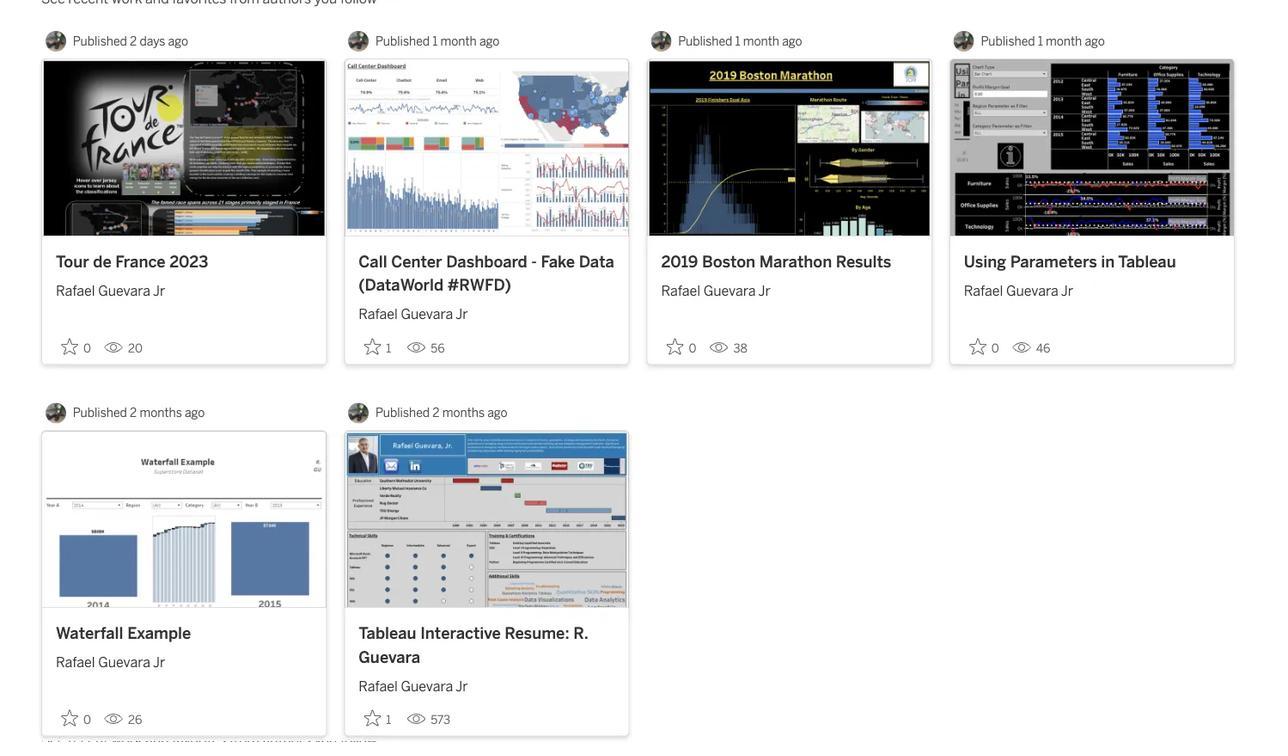 Task type: vqa. For each thing, say whether or not it's contained in the screenshot.
left 50+
no



Task type: describe. For each thing, give the bounding box(es) containing it.
tour de france 2023 link
[[56, 250, 312, 274]]

rafael guevara jr for parameters
[[965, 283, 1074, 299]]

in
[[1102, 252, 1116, 271]]

using
[[965, 252, 1007, 271]]

published for 2019
[[679, 34, 733, 48]]

jr for interactive
[[456, 678, 468, 694]]

results
[[837, 252, 892, 271]]

tableau interactive resume: r. guevara link
[[359, 622, 615, 669]]

2019 boston marathon results
[[662, 252, 892, 271]]

rafael guevara jr for interactive
[[359, 678, 468, 694]]

see recent work and favorites from authors you follow element
[[41, 0, 1236, 9]]

rafael guevara jr link for boston
[[662, 274, 918, 301]]

rafael guevara jr link for interactive
[[359, 669, 615, 696]]

(dataworld
[[359, 276, 444, 295]]

published 1 month ago for center
[[376, 34, 500, 48]]

rafael for tour de france 2023
[[56, 283, 95, 299]]

0 for tour
[[83, 341, 91, 355]]

rafael guevara jr link for center
[[359, 297, 615, 325]]

published for tableau
[[376, 406, 430, 420]]

workbook thumbnail image for example
[[42, 431, 326, 607]]

20
[[128, 341, 143, 355]]

rafael guevara jr link for example
[[56, 645, 312, 673]]

published 2 months ago for example
[[73, 406, 205, 420]]

ago for de
[[168, 34, 188, 48]]

add favorite button for call center dashboard - fake data (dataworld #rwfd)
[[359, 333, 400, 361]]

workbook thumbnail image for center
[[345, 59, 629, 235]]

rafael guevara jr link for parameters
[[965, 274, 1221, 301]]

example
[[127, 624, 191, 643]]

workbook thumbnail image for parameters
[[951, 59, 1235, 235]]

jr for parameters
[[1062, 283, 1074, 299]]

call
[[359, 252, 388, 271]]

rafael guevara jr for de
[[56, 283, 165, 299]]

rafael guevara jr for example
[[56, 654, 165, 671]]

published for call
[[376, 34, 430, 48]]

1 inside add favorite button
[[386, 341, 391, 355]]

interactive
[[421, 624, 501, 643]]

2023
[[170, 252, 208, 271]]

add favorite button for using parameters in tableau
[[965, 333, 1006, 361]]

38 views element
[[703, 334, 755, 362]]

using parameters in tableau link
[[965, 250, 1221, 274]]

france
[[116, 252, 166, 271]]

46
[[1037, 341, 1051, 355]]

2 for de
[[130, 34, 137, 48]]

573 views element
[[400, 706, 458, 734]]

0 vertical spatial tableau
[[1119, 252, 1177, 271]]

add favorite button for tour de france 2023
[[56, 333, 97, 361]]

0 for waterfall
[[83, 713, 91, 727]]

guevara for marathon
[[704, 283, 756, 299]]

rafael for call center dashboard - fake data (dataworld #rwfd)
[[359, 306, 398, 323]]

month for parameters
[[1046, 34, 1083, 48]]

data
[[579, 252, 615, 271]]

rafael guevara jr image for using parameters in tableau
[[954, 31, 975, 52]]

boston
[[703, 252, 756, 271]]

call center dashboard - fake data (dataworld #rwfd)
[[359, 252, 615, 295]]

rafael guevara jr image for 2019 boston marathon results
[[651, 31, 672, 52]]

months for interactive
[[443, 406, 485, 420]]

ago for example
[[185, 406, 205, 420]]

ago for parameters
[[1086, 34, 1106, 48]]

1 for center
[[433, 34, 438, 48]]

573
[[431, 713, 451, 727]]

rafael guevara jr for boston
[[662, 283, 771, 299]]

tour
[[56, 252, 89, 271]]

-
[[532, 252, 537, 271]]

rafael guevara jr image for tour de france 2023
[[45, 31, 66, 52]]

published 2 months ago for interactive
[[376, 406, 508, 420]]

de
[[93, 252, 112, 271]]

56 views element
[[400, 334, 452, 362]]

2 for interactive
[[433, 406, 440, 420]]

#rwfd)
[[448, 276, 511, 295]]

26 views element
[[97, 706, 149, 734]]

ago for interactive
[[488, 406, 508, 420]]



Task type: locate. For each thing, give the bounding box(es) containing it.
3 published 1 month ago from the left
[[982, 34, 1106, 48]]

2019
[[662, 252, 699, 271]]

rafael guevara jr link down tableau interactive resume: r. guevara
[[359, 669, 615, 696]]

rafael guevara jr image for tableau interactive resume: r. guevara
[[348, 403, 369, 423]]

1 for boston
[[736, 34, 741, 48]]

0 horizontal spatial month
[[441, 34, 477, 48]]

0 for using
[[992, 341, 1000, 355]]

tableau interactive resume: r. guevara
[[359, 624, 588, 666]]

jr down 2019 boston marathon results
[[759, 283, 771, 299]]

center
[[391, 252, 443, 271]]

2 months from the left
[[443, 406, 485, 420]]

1 for parameters
[[1039, 34, 1044, 48]]

add favorite button left 20
[[56, 333, 97, 361]]

waterfall
[[56, 624, 123, 643]]

0 horizontal spatial tableau
[[359, 624, 417, 643]]

1 inside 1 button
[[386, 713, 391, 727]]

Add Favorite button
[[662, 333, 703, 361], [56, 704, 97, 732]]

rafael down (dataworld
[[359, 306, 398, 323]]

tour de france 2023
[[56, 252, 208, 271]]

0 left 46 views element
[[992, 341, 1000, 355]]

add favorite button left 38
[[662, 333, 703, 361]]

resume:
[[505, 624, 570, 643]]

jr down france
[[153, 283, 165, 299]]

2 published 2 months ago from the left
[[376, 406, 508, 420]]

tableau
[[1119, 252, 1177, 271], [359, 624, 417, 643]]

1 add favorite button from the left
[[56, 333, 97, 361]]

0 horizontal spatial published 1 month ago
[[376, 34, 500, 48]]

rafael guevara jr
[[56, 283, 165, 299], [662, 283, 771, 299], [965, 283, 1074, 299], [359, 306, 468, 323], [56, 654, 165, 671], [359, 678, 468, 694]]

46 views element
[[1006, 334, 1058, 362]]

month
[[441, 34, 477, 48], [744, 34, 780, 48], [1046, 34, 1083, 48]]

add favorite button left "26"
[[56, 704, 97, 732]]

0 vertical spatial add favorite button
[[662, 333, 703, 361]]

workbook thumbnail image for de
[[42, 59, 326, 235]]

tableau left interactive
[[359, 624, 417, 643]]

month for boston
[[744, 34, 780, 48]]

published 1 month ago for boston
[[679, 34, 803, 48]]

1 horizontal spatial published 1 month ago
[[679, 34, 803, 48]]

guevara
[[98, 283, 150, 299], [704, 283, 756, 299], [1007, 283, 1059, 299], [401, 306, 453, 323], [359, 647, 421, 666], [98, 654, 150, 671], [401, 678, 453, 694]]

guevara down the parameters
[[1007, 283, 1059, 299]]

published 2 days ago
[[73, 34, 188, 48]]

1 vertical spatial add favorite button
[[56, 704, 97, 732]]

rafael guevara jr image
[[45, 31, 66, 52], [45, 403, 66, 423], [348, 403, 369, 423]]

rafael guevara jr link down 2023
[[56, 274, 312, 301]]

call center dashboard - fake data (dataworld #rwfd) link
[[359, 250, 615, 297]]

rafael guevara jr down waterfall example
[[56, 654, 165, 671]]

published for using
[[982, 34, 1036, 48]]

rafael guevara jr down boston
[[662, 283, 771, 299]]

rafael guevara jr down (dataworld
[[359, 306, 468, 323]]

jr down tableau interactive resume: r. guevara
[[456, 678, 468, 694]]

rafael down using
[[965, 283, 1004, 299]]

rafael guevara jr for center
[[359, 306, 468, 323]]

jr for boston
[[759, 283, 771, 299]]

rafael guevara jr image for call center dashboard - fake data (dataworld #rwfd)
[[348, 31, 369, 52]]

2 for example
[[130, 406, 137, 420]]

1 horizontal spatial add favorite button
[[662, 333, 703, 361]]

1 published 1 month ago from the left
[[376, 34, 500, 48]]

month for center
[[441, 34, 477, 48]]

1 horizontal spatial month
[[744, 34, 780, 48]]

dashboard
[[446, 252, 528, 271]]

ago for center
[[480, 34, 500, 48]]

add favorite button containing 1
[[359, 333, 400, 361]]

2 month from the left
[[744, 34, 780, 48]]

workbook thumbnail image for interactive
[[345, 431, 629, 607]]

2 left days
[[130, 34, 137, 48]]

0 horizontal spatial add favorite button
[[56, 704, 97, 732]]

2019 boston marathon results link
[[662, 250, 918, 274]]

days
[[140, 34, 165, 48]]

rafael up 1 button
[[359, 678, 398, 694]]

2 down 20
[[130, 406, 137, 420]]

jr for center
[[456, 306, 468, 323]]

0 for 2019
[[689, 341, 697, 355]]

jr
[[153, 283, 165, 299], [759, 283, 771, 299], [1062, 283, 1074, 299], [456, 306, 468, 323], [153, 654, 165, 671], [456, 678, 468, 694]]

0 left 26 views element
[[83, 713, 91, 727]]

rafael down 2019
[[662, 283, 701, 299]]

published 2 months ago down 56
[[376, 406, 508, 420]]

0 left 20 views element
[[83, 341, 91, 355]]

jr for example
[[153, 654, 165, 671]]

jr down example
[[153, 654, 165, 671]]

1 horizontal spatial rafael guevara jr image
[[651, 31, 672, 52]]

2 horizontal spatial month
[[1046, 34, 1083, 48]]

26
[[128, 713, 142, 727]]

3 month from the left
[[1046, 34, 1083, 48]]

guevara for france
[[98, 283, 150, 299]]

published for tour
[[73, 34, 127, 48]]

1
[[433, 34, 438, 48], [736, 34, 741, 48], [1039, 34, 1044, 48], [386, 341, 391, 355], [386, 713, 391, 727]]

guevara up the '56 views' element
[[401, 306, 453, 323]]

parameters
[[1011, 252, 1098, 271]]

published for waterfall
[[73, 406, 127, 420]]

0 horizontal spatial add favorite button
[[56, 333, 97, 361]]

rafael guevara jr link
[[56, 274, 312, 301], [662, 274, 918, 301], [965, 274, 1221, 301], [359, 297, 615, 325], [56, 645, 312, 673], [359, 669, 615, 696]]

published 1 month ago
[[376, 34, 500, 48], [679, 34, 803, 48], [982, 34, 1106, 48]]

add favorite button for 2019
[[662, 333, 703, 361]]

waterfall example link
[[56, 622, 312, 645]]

56
[[431, 341, 445, 355]]

rafael guevara jr down the de
[[56, 283, 165, 299]]

jr for de
[[153, 283, 165, 299]]

0 horizontal spatial published 2 months ago
[[73, 406, 205, 420]]

1 horizontal spatial months
[[443, 406, 485, 420]]

published 2 months ago
[[73, 406, 205, 420], [376, 406, 508, 420]]

0
[[83, 341, 91, 355], [689, 341, 697, 355], [992, 341, 1000, 355], [83, 713, 91, 727]]

guevara for resume:
[[401, 678, 453, 694]]

3 rafael guevara jr image from the left
[[954, 31, 975, 52]]

r.
[[574, 624, 588, 643]]

add favorite button left 56
[[359, 333, 400, 361]]

rafael guevara jr image
[[348, 31, 369, 52], [651, 31, 672, 52], [954, 31, 975, 52]]

jr down using parameters in tableau
[[1062, 283, 1074, 299]]

1 month from the left
[[441, 34, 477, 48]]

add favorite button for waterfall
[[56, 704, 97, 732]]

guevara for in
[[1007, 283, 1059, 299]]

months for example
[[140, 406, 182, 420]]

rafael for tableau interactive resume: r. guevara
[[359, 678, 398, 694]]

tableau right in
[[1119, 252, 1177, 271]]

rafael down waterfall
[[56, 654, 95, 671]]

guevara up 1 button
[[359, 647, 421, 666]]

ago for boston
[[783, 34, 803, 48]]

rafael guevara jr link down marathon
[[662, 274, 918, 301]]

guevara for dashboard
[[401, 306, 453, 323]]

workbook thumbnail image for boston
[[648, 59, 932, 235]]

rafael guevara jr link down example
[[56, 645, 312, 673]]

published 2 months ago down 20
[[73, 406, 205, 420]]

3 add favorite button from the left
[[965, 333, 1006, 361]]

guevara down waterfall example
[[98, 654, 150, 671]]

20 views element
[[97, 334, 150, 362]]

jr down #rwfd)
[[456, 306, 468, 323]]

workbook thumbnail image
[[42, 59, 326, 235], [345, 59, 629, 235], [648, 59, 932, 235], [951, 59, 1235, 235], [42, 431, 326, 607], [345, 431, 629, 607]]

rafael guevara jr link down #rwfd)
[[359, 297, 615, 325]]

2 rafael guevara jr image from the left
[[651, 31, 672, 52]]

months down 56
[[443, 406, 485, 420]]

ago
[[168, 34, 188, 48], [480, 34, 500, 48], [783, 34, 803, 48], [1086, 34, 1106, 48], [185, 406, 205, 420], [488, 406, 508, 420]]

guevara inside tableau interactive resume: r. guevara
[[359, 647, 421, 666]]

2 add favorite button from the left
[[359, 333, 400, 361]]

guevara up 573 views element
[[401, 678, 453, 694]]

waterfall example
[[56, 624, 191, 643]]

rafael
[[56, 283, 95, 299], [662, 283, 701, 299], [965, 283, 1004, 299], [359, 306, 398, 323], [56, 654, 95, 671], [359, 678, 398, 694]]

1 rafael guevara jr image from the left
[[348, 31, 369, 52]]

1 horizontal spatial published 2 months ago
[[376, 406, 508, 420]]

0 horizontal spatial months
[[140, 406, 182, 420]]

2 horizontal spatial published 1 month ago
[[982, 34, 1106, 48]]

0 left 38 views element
[[689, 341, 697, 355]]

tableau inside tableau interactive resume: r. guevara
[[359, 624, 417, 643]]

rafael for 2019 boston marathon results
[[662, 283, 701, 299]]

add favorite button left 46
[[965, 333, 1006, 361]]

2 horizontal spatial rafael guevara jr image
[[954, 31, 975, 52]]

rafael for waterfall example
[[56, 654, 95, 671]]

1 published 2 months ago from the left
[[73, 406, 205, 420]]

rafael guevara jr up 573 views element
[[359, 678, 468, 694]]

rafael guevara jr image for waterfall example
[[45, 403, 66, 423]]

marathon
[[760, 252, 833, 271]]

1 vertical spatial tableau
[[359, 624, 417, 643]]

published
[[73, 34, 127, 48], [376, 34, 430, 48], [679, 34, 733, 48], [982, 34, 1036, 48], [73, 406, 127, 420], [376, 406, 430, 420]]

rafael down the tour
[[56, 283, 95, 299]]

months
[[140, 406, 182, 420], [443, 406, 485, 420]]

38
[[734, 341, 748, 355]]

rafael guevara jr link for de
[[56, 274, 312, 301]]

guevara down boston
[[704, 283, 756, 299]]

Add Favorite button
[[359, 704, 400, 732]]

Add Favorite button
[[56, 333, 97, 361], [359, 333, 400, 361], [965, 333, 1006, 361]]

1 horizontal spatial tableau
[[1119, 252, 1177, 271]]

2 horizontal spatial add favorite button
[[965, 333, 1006, 361]]

2 published 1 month ago from the left
[[679, 34, 803, 48]]

1 months from the left
[[140, 406, 182, 420]]

fake
[[541, 252, 575, 271]]

guevara down tour de france 2023
[[98, 283, 150, 299]]

1 horizontal spatial add favorite button
[[359, 333, 400, 361]]

rafael for using parameters in tableau
[[965, 283, 1004, 299]]

months down 20
[[140, 406, 182, 420]]

rafael guevara jr link down in
[[965, 274, 1221, 301]]

using parameters in tableau
[[965, 252, 1177, 271]]

published 1 month ago for parameters
[[982, 34, 1106, 48]]

rafael guevara jr down using
[[965, 283, 1074, 299]]

0 horizontal spatial rafael guevara jr image
[[348, 31, 369, 52]]

2 down 56
[[433, 406, 440, 420]]

2
[[130, 34, 137, 48], [130, 406, 137, 420], [433, 406, 440, 420]]



